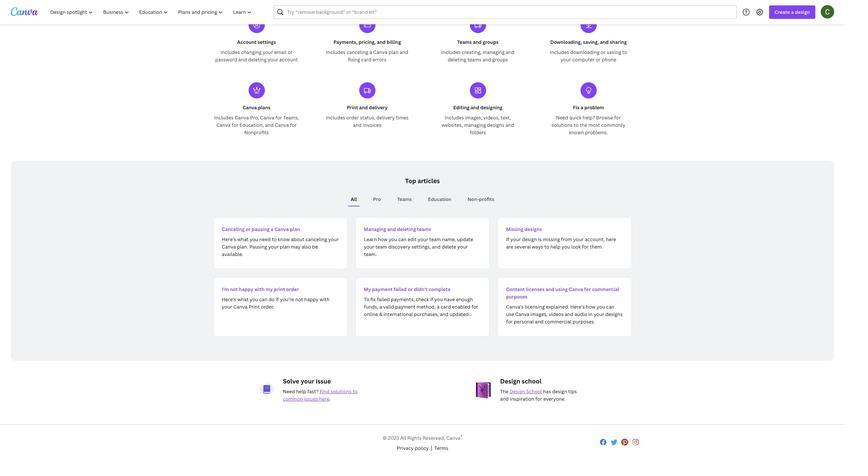 Task type: describe. For each thing, give the bounding box(es) containing it.
payments,
[[334, 39, 358, 45]]

canva up know
[[275, 226, 289, 233]]

0 vertical spatial print
[[347, 104, 358, 111]]

pausing
[[252, 226, 270, 233]]

includes for canceling
[[326, 49, 346, 55]]

what for pausing
[[237, 236, 249, 243]]

videos
[[549, 311, 564, 318]]

to
[[364, 296, 369, 303]]

several
[[515, 244, 531, 250]]

the
[[580, 122, 588, 128]]

updated
[[450, 311, 469, 318]]

here's what you can do if you're not happy with your canva print order.
[[222, 296, 330, 310]]

need for fix a problem
[[556, 114, 568, 121]]

commercial inside 'content licenses and using canva for commercial purposes'
[[592, 286, 619, 293]]

and inside includes changing your email or password and deleting your account
[[238, 56, 247, 63]]

here's for your
[[222, 296, 236, 303]]

or inside includes changing your email or password and deleting your account
[[288, 49, 293, 55]]

and inside includes canva pro, canva for teams, canva for education, and canva for nonprofits
[[265, 122, 274, 128]]

managing inside includes creating, managing and deleting teams and groups
[[483, 49, 505, 55]]

teams for teams and groups
[[457, 39, 472, 45]]

my
[[266, 286, 273, 293]]

complete
[[429, 286, 451, 293]]

invoices
[[363, 122, 382, 128]]

password
[[215, 56, 237, 63]]

includes canceling a canva plan and fixing card errors
[[326, 49, 408, 63]]

designs inside includes images, videos, text, websites, managing designs and folders
[[487, 122, 505, 128]]

method,
[[417, 304, 436, 310]]

canva inside here's what you need to know about canceling your canva plan. pausing your plan may also be available.
[[222, 244, 236, 250]]

a right pausing
[[271, 226, 274, 233]]

commercial inside canva's licensing explained. here's how you can use canva images, videos and audio in your designs for personal and commercial purposes.
[[545, 319, 572, 325]]

may
[[291, 244, 301, 250]]

rights
[[408, 435, 422, 441]]

editing
[[453, 104, 470, 111]]

0 horizontal spatial help
[[296, 388, 306, 395]]

phone
[[602, 56, 617, 63]]

includes for changing
[[221, 49, 240, 55]]

card inside includes canceling a canva plan and fixing card errors
[[361, 56, 372, 63]]

1 horizontal spatial deleting
[[397, 226, 416, 233]]

managing and deleting teams
[[364, 226, 431, 233]]

designing
[[481, 104, 503, 111]]

0 vertical spatial design
[[500, 377, 521, 385]]

for inside if your design is missing from your account, here are several ways to help you look for them.
[[582, 244, 589, 250]]

images, inside includes images, videos, text, websites, managing designs and folders
[[465, 114, 482, 121]]

how inside learn how you can edit your team name, update your team discovery settings, and delete your team.
[[378, 236, 388, 243]]

0 vertical spatial not
[[230, 286, 238, 293]]

canva up education,
[[235, 114, 249, 121]]

to inside here's what you need to know about canceling your canva plan. pausing your plan may also be available.
[[272, 236, 277, 243]]

find solutions to common issues here link
[[283, 388, 358, 402]]

account settings
[[237, 39, 276, 45]]

how inside canva's licensing explained. here's how you can use canva images, videos and audio in your designs for personal and commercial purposes.
[[586, 304, 596, 310]]

0 vertical spatial with
[[255, 286, 265, 293]]

has design tips and inspiration for everyone.
[[500, 388, 577, 402]]

print and delivery
[[347, 104, 388, 111]]

downloading
[[571, 49, 600, 55]]

© 2023 all rights reserved, canva ®
[[383, 434, 463, 441]]

2023
[[388, 435, 399, 441]]

if
[[506, 236, 510, 243]]

the design school
[[500, 388, 542, 395]]

deleting inside includes creating, managing and deleting teams and groups
[[448, 56, 466, 63]]

managing
[[364, 226, 386, 233]]

international
[[384, 311, 413, 318]]

privacy policy
[[397, 445, 429, 451]]

to inside find solutions to common issues here
[[353, 388, 358, 395]]

discovery
[[388, 244, 411, 250]]

plan.
[[237, 244, 248, 250]]

canva inside includes canceling a canva plan and fixing card errors
[[373, 49, 388, 55]]

to inside to fix failed payments, check if you have enough funds, a valid payment method, a card enabled for online & international purchases, and updated billing details to settle failed payments.
[[396, 319, 400, 325]]

your inside here's what you can do if you're not happy with your canva print order.
[[222, 304, 232, 310]]

my
[[364, 286, 371, 293]]

0 horizontal spatial order
[[286, 286, 299, 293]]

look
[[571, 244, 581, 250]]

or up phone
[[601, 49, 606, 55]]

design for your
[[522, 236, 537, 243]]

you're
[[280, 296, 294, 303]]

pro button
[[371, 193, 384, 206]]

top
[[405, 177, 416, 185]]

name,
[[442, 236, 456, 243]]

canva inside © 2023 all rights reserved, canva ®
[[446, 435, 461, 441]]

if for check
[[430, 296, 433, 303]]

terms link
[[435, 445, 448, 452]]

2 vertical spatial failed
[[416, 319, 429, 325]]

for inside need quick help? browse for solutions to the most commonly known problems.
[[614, 114, 621, 121]]

be
[[312, 244, 318, 250]]

delete
[[442, 244, 456, 250]]

creating,
[[462, 49, 482, 55]]

known
[[569, 129, 584, 136]]

to inside if your design is missing from your account, here are several ways to help you look for them.
[[545, 244, 549, 250]]

canva inside canva's licensing explained. here's how you can use canva images, videos and audio in your designs for personal and commercial purposes.
[[515, 311, 530, 318]]

®
[[461, 434, 463, 439]]

fix
[[371, 296, 376, 303]]

in
[[589, 311, 593, 318]]

failed for fix
[[377, 296, 390, 303]]

solve your issue image
[[259, 383, 275, 397]]

can for edit
[[398, 236, 407, 243]]

check
[[416, 296, 429, 303]]

videos,
[[484, 114, 500, 121]]

teams for teams
[[397, 196, 412, 202]]

solutions inside need quick help? browse for solutions to the most commonly known problems.
[[552, 122, 573, 128]]

canceling inside here's what you need to know about canceling your canva plan. pausing your plan may also be available.
[[306, 236, 327, 243]]

online
[[364, 311, 378, 318]]

print inside here's what you can do if you're not happy with your canva print order.
[[249, 304, 260, 310]]

includes order status, delivery times and invoices
[[326, 114, 409, 128]]

ways
[[532, 244, 543, 250]]

here's inside canva's licensing explained. here's how you can use canva images, videos and audio in your designs for personal and commercial purposes.
[[571, 304, 585, 310]]

funds,
[[364, 304, 378, 310]]

all button
[[348, 193, 360, 206]]

not inside here's what you can do if you're not happy with your canva print order.
[[295, 296, 303, 303]]

settings
[[258, 39, 276, 45]]

designs inside canva's licensing explained. here's how you can use canva images, videos and audio in your designs for personal and commercial purposes.
[[606, 311, 623, 318]]

1 vertical spatial plan
[[290, 226, 300, 233]]

includes images, videos, text, websites, managing designs and folders
[[442, 114, 514, 136]]

a inside includes canceling a canva plan and fixing card errors
[[370, 49, 372, 55]]

canva left education,
[[217, 122, 231, 128]]

1 horizontal spatial team
[[429, 236, 441, 243]]

print
[[274, 286, 285, 293]]

using
[[556, 286, 568, 293]]

canva inside here's what you can do if you're not happy with your canva print order.
[[233, 304, 248, 310]]

includes creating, managing and deleting teams and groups
[[441, 49, 515, 63]]

know
[[278, 236, 290, 243]]

learn
[[364, 236, 377, 243]]

and inside 'content licenses and using canva for commercial purposes'
[[546, 286, 555, 293]]

pausing
[[250, 244, 267, 250]]

find
[[320, 388, 330, 395]]

for inside has design tips and inspiration for everyone.
[[536, 396, 542, 402]]

policy
[[415, 445, 429, 451]]

and inside includes images, videos, text, websites, managing designs and folders
[[506, 122, 514, 128]]

nonprofits
[[244, 129, 269, 136]]

to inside need quick help? browse for solutions to the most commonly known problems.
[[574, 122, 579, 128]]

0 vertical spatial happy
[[239, 286, 253, 293]]

canva up pro,
[[243, 104, 257, 111]]

solve your issue
[[283, 377, 331, 385]]

a inside dropdown button
[[791, 9, 794, 15]]

payments, pricing, and billing
[[334, 39, 401, 45]]

your inside includes downloading or saving to your computer or phone
[[561, 56, 571, 63]]

about
[[291, 236, 304, 243]]

canva plans
[[243, 104, 271, 111]]

my payment failed or didn't complete
[[364, 286, 451, 293]]

0 vertical spatial groups
[[483, 39, 499, 45]]

pro,
[[250, 114, 259, 121]]

create
[[775, 9, 790, 15]]

from
[[561, 236, 572, 243]]

if for do
[[276, 296, 279, 303]]

you inside to fix failed payments, check if you have enough funds, a valid payment method, a card enabled for online & international purchases, and updated billing details to settle failed payments.
[[435, 296, 443, 303]]

help inside if your design is missing from your account, here are several ways to help you look for them.
[[551, 244, 561, 250]]

pro
[[373, 196, 381, 202]]

fast?
[[307, 388, 319, 395]]

all inside "button"
[[351, 196, 357, 202]]

with inside here's what you can do if you're not happy with your canva print order.
[[320, 296, 330, 303]]

for left education,
[[232, 122, 238, 128]]

what for canva
[[237, 296, 249, 303]]

for down the teams,
[[290, 122, 297, 128]]

personal
[[514, 319, 534, 325]]

for inside 'content licenses and using canva for commercial purposes'
[[584, 286, 591, 293]]



Task type: locate. For each thing, give the bounding box(es) containing it.
design school image
[[476, 383, 492, 399]]

browse
[[596, 114, 613, 121]]

a up the &
[[379, 304, 382, 310]]

includes inside includes order status, delivery times and invoices
[[326, 114, 345, 121]]

0 horizontal spatial with
[[255, 286, 265, 293]]

0 vertical spatial all
[[351, 196, 357, 202]]

1 horizontal spatial card
[[441, 304, 451, 310]]

design right create
[[795, 9, 810, 15]]

help down missing
[[551, 244, 561, 250]]

includes inside includes downloading or saving to your computer or phone
[[550, 49, 569, 55]]

education
[[428, 196, 452, 202]]

canceling up fixing
[[347, 49, 368, 55]]

delivery up the invoices
[[377, 114, 395, 121]]

order.
[[261, 304, 274, 310]]

here's down canceling
[[222, 236, 236, 243]]

all right 2023
[[400, 435, 406, 441]]

can inside here's what you can do if you're not happy with your canva print order.
[[259, 296, 268, 303]]

need inside need quick help? browse for solutions to the most commonly known problems.
[[556, 114, 568, 121]]

includes inside includes changing your email or password and deleting your account
[[221, 49, 240, 55]]

payment down payments,
[[395, 304, 416, 310]]

team down learn
[[376, 244, 387, 250]]

includes canva pro, canva for teams, canva for education, and canva for nonprofits
[[214, 114, 299, 136]]

2 horizontal spatial can
[[606, 304, 615, 310]]

need help fast?
[[283, 388, 320, 395]]

if up method,
[[430, 296, 433, 303]]

1 vertical spatial here
[[319, 396, 329, 402]]

most
[[589, 122, 600, 128]]

canva down plans
[[260, 114, 274, 121]]

2 what from the top
[[237, 296, 249, 303]]

teams inside includes creating, managing and deleting teams and groups
[[468, 56, 482, 63]]

1 vertical spatial can
[[259, 296, 268, 303]]

how
[[378, 236, 388, 243], [586, 304, 596, 310]]

you inside canva's licensing explained. here's how you can use canva images, videos and audio in your designs for personal and commercial purposes.
[[597, 304, 605, 310]]

missing
[[543, 236, 560, 243]]

licensing
[[525, 304, 545, 310]]

can inside canva's licensing explained. here's how you can use canva images, videos and audio in your designs for personal and commercial purposes.
[[606, 304, 615, 310]]

0 horizontal spatial card
[[361, 56, 372, 63]]

help
[[551, 244, 561, 250], [296, 388, 306, 395]]

1 horizontal spatial design
[[552, 388, 567, 395]]

design inside dropdown button
[[795, 9, 810, 15]]

includes left the status,
[[326, 114, 345, 121]]

here right account,
[[606, 236, 616, 243]]

design inside has design tips and inspiration for everyone.
[[552, 388, 567, 395]]

saving
[[607, 49, 621, 55]]

here's what you need to know about canceling your canva plan. pausing your plan may also be available.
[[222, 236, 339, 258]]

managing
[[483, 49, 505, 55], [464, 122, 486, 128]]

0 vertical spatial design
[[795, 9, 810, 15]]

canva right using
[[569, 286, 583, 293]]

design for a
[[795, 9, 810, 15]]

education,
[[240, 122, 264, 128]]

teams up settings,
[[417, 226, 431, 233]]

here inside find solutions to common issues here
[[319, 396, 329, 402]]

payment up fix
[[372, 286, 393, 293]]

team left name,
[[429, 236, 441, 243]]

1 vertical spatial design
[[510, 388, 525, 395]]

design up inspiration
[[510, 388, 525, 395]]

0 horizontal spatial teams
[[397, 196, 412, 202]]

0 horizontal spatial commercial
[[545, 319, 572, 325]]

2 if from the left
[[430, 296, 433, 303]]

2 horizontal spatial designs
[[606, 311, 623, 318]]

0 vertical spatial teams
[[468, 56, 482, 63]]

have
[[444, 296, 455, 303]]

problems.
[[585, 129, 608, 136]]

all inside © 2023 all rights reserved, canva ®
[[400, 435, 406, 441]]

1 horizontal spatial with
[[320, 296, 330, 303]]

managing inside includes images, videos, text, websites, managing designs and folders
[[464, 122, 486, 128]]

teams up creating,
[[457, 39, 472, 45]]

commonly
[[601, 122, 626, 128]]

i'm
[[222, 286, 229, 293]]

a right method,
[[437, 304, 440, 310]]

or left didn't
[[408, 286, 413, 293]]

design school
[[500, 377, 542, 385]]

0 horizontal spatial failed
[[377, 296, 390, 303]]

profits
[[479, 196, 494, 202]]

non-profits
[[468, 196, 494, 202]]

1 what from the top
[[237, 236, 249, 243]]

are
[[506, 244, 514, 250]]

privacy policy link
[[397, 445, 429, 452]]

edit
[[408, 236, 417, 243]]

if right do
[[276, 296, 279, 303]]

0 vertical spatial help
[[551, 244, 561, 250]]

includes for canva
[[214, 114, 234, 121]]

0 vertical spatial commercial
[[592, 286, 619, 293]]

for down 'school' at the bottom of page
[[536, 396, 542, 402]]

designs right in
[[606, 311, 623, 318]]

top level navigation element
[[46, 5, 258, 19]]

canva up terms
[[446, 435, 461, 441]]

1 vertical spatial payment
[[395, 304, 416, 310]]

teams down top
[[397, 196, 412, 202]]

privacy
[[397, 445, 414, 451]]

1 vertical spatial failed
[[377, 296, 390, 303]]

includes for order
[[326, 114, 345, 121]]

order left the status,
[[346, 114, 359, 121]]

failed up payments,
[[394, 286, 407, 293]]

saving,
[[583, 39, 599, 45]]

purposes
[[506, 294, 528, 300]]

1 vertical spatial teams
[[417, 226, 431, 233]]

0 vertical spatial teams
[[457, 39, 472, 45]]

1 vertical spatial solutions
[[331, 388, 352, 395]]

to right find on the bottom left of page
[[353, 388, 358, 395]]

0 vertical spatial what
[[237, 236, 249, 243]]

1 horizontal spatial canceling
[[347, 49, 368, 55]]

0 horizontal spatial payment
[[372, 286, 393, 293]]

design inside if your design is missing from your account, here are several ways to help you look for them.
[[522, 236, 537, 243]]

groups inside includes creating, managing and deleting teams and groups
[[492, 56, 508, 63]]

if inside to fix failed payments, check if you have enough funds, a valid payment method, a card enabled for online & international purchases, and updated billing details to settle failed payments.
[[430, 296, 433, 303]]

how right learn
[[378, 236, 388, 243]]

school
[[526, 388, 542, 395]]

0 vertical spatial here
[[606, 236, 616, 243]]

&
[[379, 311, 383, 318]]

1 vertical spatial commercial
[[545, 319, 572, 325]]

0 horizontal spatial billing
[[364, 319, 378, 325]]

all left pro
[[351, 196, 357, 202]]

to down international
[[396, 319, 400, 325]]

0 vertical spatial card
[[361, 56, 372, 63]]

1 vertical spatial managing
[[464, 122, 486, 128]]

for
[[276, 114, 282, 121], [614, 114, 621, 121], [232, 122, 238, 128], [290, 122, 297, 128], [582, 244, 589, 250], [584, 286, 591, 293], [472, 304, 478, 310], [506, 319, 513, 325], [536, 396, 542, 402]]

to left the
[[574, 122, 579, 128]]

missing
[[506, 226, 524, 233]]

licenses
[[526, 286, 545, 293]]

canceling inside includes canceling a canva plan and fixing card errors
[[347, 49, 368, 55]]

for down use
[[506, 319, 513, 325]]

1 vertical spatial delivery
[[377, 114, 395, 121]]

0 vertical spatial images,
[[465, 114, 482, 121]]

here's down i'm
[[222, 296, 236, 303]]

0 vertical spatial order
[[346, 114, 359, 121]]

details
[[379, 319, 394, 325]]

need left the quick
[[556, 114, 568, 121]]

what up plan.
[[237, 236, 249, 243]]

includes for creating,
[[441, 49, 461, 55]]

here's inside here's what you need to know about canceling your canva plan. pausing your plan may also be available.
[[222, 236, 236, 243]]

includes downloading or saving to your computer or phone
[[550, 49, 627, 63]]

errors
[[373, 56, 387, 63]]

solutions right find on the bottom left of page
[[331, 388, 352, 395]]

billing down the online
[[364, 319, 378, 325]]

order inside includes order status, delivery times and invoices
[[346, 114, 359, 121]]

1 vertical spatial canceling
[[306, 236, 327, 243]]

you inside here's what you need to know about canceling your canva plan. pausing your plan may also be available.
[[250, 236, 258, 243]]

happy right i'm
[[239, 286, 253, 293]]

can for do
[[259, 296, 268, 303]]

and inside learn how you can edit your team name, update your team discovery settings, and delete your team.
[[432, 244, 441, 250]]

canva inside 'content licenses and using canva for commercial purposes'
[[569, 286, 583, 293]]

1 vertical spatial teams
[[397, 196, 412, 202]]

downloading, saving, and sharing
[[551, 39, 627, 45]]

need for solve your issue
[[283, 388, 295, 395]]

changing
[[241, 49, 262, 55]]

a
[[791, 9, 794, 15], [370, 49, 372, 55], [581, 104, 584, 111], [271, 226, 274, 233], [379, 304, 382, 310], [437, 304, 440, 310]]

help up common
[[296, 388, 306, 395]]

to down missing
[[545, 244, 549, 250]]

0 horizontal spatial can
[[259, 296, 268, 303]]

0 horizontal spatial canceling
[[306, 236, 327, 243]]

deleting up the edit
[[397, 226, 416, 233]]

1 horizontal spatial how
[[586, 304, 596, 310]]

here
[[606, 236, 616, 243], [319, 396, 329, 402]]

if inside here's what you can do if you're not happy with your canva print order.
[[276, 296, 279, 303]]

images, down editing and designing
[[465, 114, 482, 121]]

0 horizontal spatial solutions
[[331, 388, 352, 395]]

a right fix
[[581, 104, 584, 111]]

happy right you're at the left bottom
[[304, 296, 319, 303]]

card
[[361, 56, 372, 63], [441, 304, 451, 310]]

solutions
[[552, 122, 573, 128], [331, 388, 352, 395]]

print up includes order status, delivery times and invoices
[[347, 104, 358, 111]]

card inside to fix failed payments, check if you have enough funds, a valid payment method, a card enabled for online & international purchases, and updated billing details to settle failed payments.
[[441, 304, 451, 310]]

2 horizontal spatial design
[[795, 9, 810, 15]]

canva down i'm not happy with my print order
[[233, 304, 248, 310]]

1 vertical spatial designs
[[525, 226, 542, 233]]

your inside canva's licensing explained. here's how you can use canva images, videos and audio in your designs for personal and commercial purposes.
[[594, 311, 604, 318]]

plan inside here's what you need to know about canceling your canva plan. pausing your plan may also be available.
[[280, 244, 290, 250]]

includes down payments,
[[326, 49, 346, 55]]

account,
[[585, 236, 605, 243]]

includes inside includes creating, managing and deleting teams and groups
[[441, 49, 461, 55]]

includes for images,
[[445, 114, 464, 121]]

groups down teams and groups in the right top of the page
[[492, 56, 508, 63]]

settings,
[[412, 244, 431, 250]]

card right fixing
[[361, 56, 372, 63]]

1 vertical spatial what
[[237, 296, 249, 303]]

commercial down videos
[[545, 319, 572, 325]]

1 horizontal spatial solutions
[[552, 122, 573, 128]]

and inside includes canceling a canva plan and fixing card errors
[[400, 49, 408, 55]]

1 vertical spatial team
[[376, 244, 387, 250]]

0 vertical spatial team
[[429, 236, 441, 243]]

reserved,
[[423, 435, 445, 441]]

explained.
[[546, 304, 569, 310]]

teams and groups
[[457, 39, 499, 45]]

or left phone
[[596, 56, 601, 63]]

2 vertical spatial plan
[[280, 244, 290, 250]]

you inside here's what you can do if you're not happy with your canva print order.
[[250, 296, 258, 303]]

and inside has design tips and inspiration for everyone.
[[500, 396, 509, 402]]

1 horizontal spatial here
[[606, 236, 616, 243]]

print left order.
[[249, 304, 260, 310]]

can inside learn how you can edit your team name, update your team discovery settings, and delete your team.
[[398, 236, 407, 243]]

fix a problem
[[573, 104, 604, 111]]

status,
[[360, 114, 375, 121]]

1 if from the left
[[276, 296, 279, 303]]

not right you're at the left bottom
[[295, 296, 303, 303]]

1 horizontal spatial payment
[[395, 304, 416, 310]]

to
[[623, 49, 627, 55], [574, 122, 579, 128], [272, 236, 277, 243], [545, 244, 549, 250], [396, 319, 400, 325], [353, 388, 358, 395]]

billing inside to fix failed payments, check if you have enough funds, a valid payment method, a card enabled for online & international purchases, and updated billing details to settle failed payments.
[[364, 319, 378, 325]]

enough
[[456, 296, 473, 303]]

team.
[[364, 251, 377, 258]]

enabled
[[452, 304, 471, 310]]

0 vertical spatial plan
[[389, 49, 399, 55]]

for right look
[[582, 244, 589, 250]]

you inside learn how you can edit your team name, update your team discovery settings, and delete your team.
[[389, 236, 397, 243]]

canva up available.
[[222, 244, 236, 250]]

purposes.
[[573, 319, 595, 325]]

designs down videos,
[[487, 122, 505, 128]]

you inside if your design is missing from your account, here are several ways to help you look for them.
[[562, 244, 570, 250]]

commercial up in
[[592, 286, 619, 293]]

0 vertical spatial managing
[[483, 49, 505, 55]]

canceling up be
[[306, 236, 327, 243]]

everyone.
[[543, 396, 566, 402]]

0 horizontal spatial not
[[230, 286, 238, 293]]

0 vertical spatial need
[[556, 114, 568, 121]]

plan down know
[[280, 244, 290, 250]]

to right saving at the top
[[623, 49, 627, 55]]

includes left pro,
[[214, 114, 234, 121]]

delivery up the status,
[[369, 104, 388, 111]]

what inside here's what you can do if you're not happy with your canva print order.
[[237, 296, 249, 303]]

1 horizontal spatial need
[[556, 114, 568, 121]]

to inside includes downloading or saving to your computer or phone
[[623, 49, 627, 55]]

0 horizontal spatial deleting
[[248, 56, 267, 63]]

content
[[506, 286, 525, 293]]

1 horizontal spatial order
[[346, 114, 359, 121]]

0 vertical spatial payment
[[372, 286, 393, 293]]

Try "remove background" or "brand kit" search field
[[287, 6, 733, 19]]

1 horizontal spatial can
[[398, 236, 407, 243]]

1 horizontal spatial failed
[[394, 286, 407, 293]]

2 vertical spatial here's
[[571, 304, 585, 310]]

2 vertical spatial design
[[552, 388, 567, 395]]

for up in
[[584, 286, 591, 293]]

1 horizontal spatial commercial
[[592, 286, 619, 293]]

email
[[274, 49, 287, 55]]

payment inside to fix failed payments, check if you have enough funds, a valid payment method, a card enabled for online & international purchases, and updated billing details to settle failed payments.
[[395, 304, 416, 310]]

delivery inside includes order status, delivery times and invoices
[[377, 114, 395, 121]]

canva down the teams,
[[275, 122, 289, 128]]

1 vertical spatial how
[[586, 304, 596, 310]]

1 horizontal spatial print
[[347, 104, 358, 111]]

0 horizontal spatial print
[[249, 304, 260, 310]]

managing down teams and groups in the right top of the page
[[483, 49, 505, 55]]

delivery
[[369, 104, 388, 111], [377, 114, 395, 121]]

happy inside here's what you can do if you're not happy with your canva print order.
[[304, 296, 319, 303]]

0 vertical spatial failed
[[394, 286, 407, 293]]

1 vertical spatial with
[[320, 296, 330, 303]]

solutions down the quick
[[552, 122, 573, 128]]

to right need
[[272, 236, 277, 243]]

here's inside here's what you can do if you're not happy with your canva print order.
[[222, 296, 236, 303]]

canva's licensing explained. here's how you can use canva images, videos and audio in your designs for personal and commercial purposes.
[[506, 304, 623, 325]]

0 horizontal spatial need
[[283, 388, 295, 395]]

how up in
[[586, 304, 596, 310]]

1 horizontal spatial images,
[[531, 311, 548, 318]]

design up several
[[522, 236, 537, 243]]

team
[[429, 236, 441, 243], [376, 244, 387, 250]]

plans
[[258, 104, 271, 111]]

0 vertical spatial can
[[398, 236, 407, 243]]

terms
[[435, 445, 448, 451]]

deleting inside includes changing your email or password and deleting your account
[[248, 56, 267, 63]]

for down the enough
[[472, 304, 478, 310]]

order up you're at the left bottom
[[286, 286, 299, 293]]

1 horizontal spatial all
[[400, 435, 406, 441]]

folders
[[470, 129, 486, 136]]

includes for downloading
[[550, 49, 569, 55]]

images, inside canva's licensing explained. here's how you can use canva images, videos and audio in your designs for personal and commercial purposes.
[[531, 311, 548, 318]]

deleting
[[248, 56, 267, 63], [448, 56, 466, 63], [397, 226, 416, 233]]

2 horizontal spatial deleting
[[448, 56, 466, 63]]

for inside to fix failed payments, check if you have enough funds, a valid payment method, a card enabled for online & international purchases, and updated billing details to settle failed payments.
[[472, 304, 478, 310]]

here's for plan.
[[222, 236, 236, 243]]

plan down payments, pricing, and billing
[[389, 49, 399, 55]]

images, down licensing
[[531, 311, 548, 318]]

includes inside includes canva pro, canva for teams, canva for education, and canva for nonprofits
[[214, 114, 234, 121]]

2 horizontal spatial failed
[[416, 319, 429, 325]]

includes up 'websites,'
[[445, 114, 464, 121]]

update
[[457, 236, 473, 243]]

them.
[[590, 244, 603, 250]]

failed up the valid
[[377, 296, 390, 303]]

problem
[[585, 104, 604, 111]]

account
[[237, 39, 257, 45]]

or left pausing
[[246, 226, 251, 233]]

0 horizontal spatial team
[[376, 244, 387, 250]]

downloading,
[[551, 39, 582, 45]]

what inside here's what you need to know about canceling your canva plan. pausing your plan may also be available.
[[237, 236, 249, 243]]

a down payments, pricing, and billing
[[370, 49, 372, 55]]

1 horizontal spatial billing
[[387, 39, 401, 45]]

settle
[[402, 319, 415, 325]]

1 horizontal spatial help
[[551, 244, 561, 250]]

here down find on the bottom left of page
[[319, 396, 329, 402]]

plan up about
[[290, 226, 300, 233]]

here inside if your design is missing from your account, here are several ways to help you look for them.
[[606, 236, 616, 243]]

1 vertical spatial order
[[286, 286, 299, 293]]

for inside canva's licensing explained. here's how you can use canva images, videos and audio in your designs for personal and commercial purposes.
[[506, 319, 513, 325]]

christina overa image
[[821, 5, 835, 18]]

1 horizontal spatial designs
[[525, 226, 542, 233]]

and inside includes order status, delivery times and invoices
[[353, 122, 362, 128]]

plan inside includes canceling a canva plan and fixing card errors
[[389, 49, 399, 55]]

purchases,
[[414, 311, 439, 318]]

solutions inside find solutions to common issues here
[[331, 388, 352, 395]]

teams down creating,
[[468, 56, 482, 63]]

canceling or pausing a canva plan
[[222, 226, 300, 233]]

canva up errors
[[373, 49, 388, 55]]

teams inside button
[[397, 196, 412, 202]]

design
[[500, 377, 521, 385], [510, 388, 525, 395]]

groups up includes creating, managing and deleting teams and groups
[[483, 39, 499, 45]]

1 vertical spatial all
[[400, 435, 406, 441]]

1 horizontal spatial teams
[[457, 39, 472, 45]]

billing right pricing,
[[387, 39, 401, 45]]

card down have
[[441, 304, 451, 310]]

includes inside includes canceling a canva plan and fixing card errors
[[326, 49, 346, 55]]

need
[[556, 114, 568, 121], [283, 388, 295, 395]]

and inside to fix failed payments, check if you have enough funds, a valid payment method, a card enabled for online & international purchases, and updated billing details to settle failed payments.
[[440, 311, 449, 318]]

a right create
[[791, 9, 794, 15]]

0 vertical spatial billing
[[387, 39, 401, 45]]

missing designs
[[506, 226, 542, 233]]

inspiration
[[510, 396, 534, 402]]

0 vertical spatial delivery
[[369, 104, 388, 111]]

available.
[[222, 251, 243, 258]]

0 vertical spatial here's
[[222, 236, 236, 243]]

designs up is
[[525, 226, 542, 233]]

or up account
[[288, 49, 293, 55]]

create a design button
[[770, 5, 816, 19]]

0 horizontal spatial if
[[276, 296, 279, 303]]

websites,
[[442, 122, 463, 128]]

if your design is missing from your account, here are several ways to help you look for them.
[[506, 236, 616, 250]]

failed down purchases,
[[416, 319, 429, 325]]

education button
[[425, 193, 454, 206]]

0 vertical spatial how
[[378, 236, 388, 243]]

solve
[[283, 377, 299, 385]]

can
[[398, 236, 407, 243], [259, 296, 268, 303], [606, 304, 615, 310]]

2 vertical spatial can
[[606, 304, 615, 310]]

includes left creating,
[[441, 49, 461, 55]]

here's up audio
[[571, 304, 585, 310]]

for left the teams,
[[276, 114, 282, 121]]

failed for payment
[[394, 286, 407, 293]]

what down i'm not happy with my print order
[[237, 296, 249, 303]]

0 horizontal spatial teams
[[417, 226, 431, 233]]

1 vertical spatial happy
[[304, 296, 319, 303]]

includes inside includes images, videos, text, websites, managing designs and folders
[[445, 114, 464, 121]]

all
[[351, 196, 357, 202], [400, 435, 406, 441]]

1 vertical spatial print
[[249, 304, 260, 310]]

1 vertical spatial billing
[[364, 319, 378, 325]]

commercial
[[592, 286, 619, 293], [545, 319, 572, 325]]

0 horizontal spatial images,
[[465, 114, 482, 121]]

0 vertical spatial canceling
[[347, 49, 368, 55]]

1 vertical spatial here's
[[222, 296, 236, 303]]



Task type: vqa. For each thing, say whether or not it's contained in the screenshot.
includes in INCLUDES IMAGES, VIDEOS, TEXT, WEBSITES, MANAGING DESIGNS AND FOLDERS
yes



